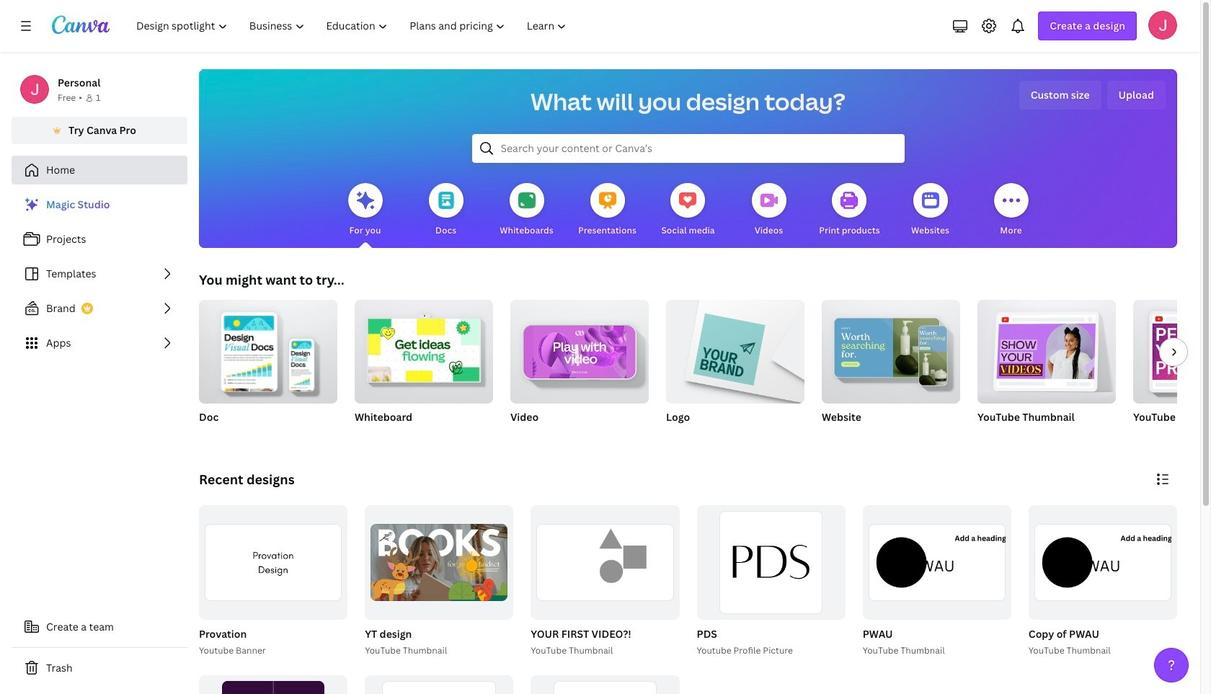 Task type: locate. For each thing, give the bounding box(es) containing it.
group
[[199, 294, 337, 443], [199, 294, 337, 404], [355, 294, 493, 443], [355, 294, 493, 404], [511, 294, 649, 443], [511, 294, 649, 404], [666, 294, 805, 443], [666, 294, 805, 404], [822, 294, 960, 443], [822, 294, 960, 404], [978, 294, 1116, 443], [978, 294, 1116, 404], [1134, 300, 1211, 443], [1134, 300, 1211, 404], [196, 505, 348, 658], [199, 505, 348, 620], [362, 505, 514, 658], [365, 505, 514, 620], [528, 505, 680, 658], [694, 505, 846, 658], [697, 505, 846, 620], [860, 505, 1012, 658], [863, 505, 1012, 620], [1026, 505, 1178, 658], [1029, 505, 1178, 620], [199, 675, 348, 694], [365, 675, 514, 694], [531, 675, 680, 694]]

list
[[12, 190, 187, 358]]

james peterson image
[[1149, 11, 1178, 40]]

None search field
[[472, 134, 905, 163]]



Task type: describe. For each thing, give the bounding box(es) containing it.
top level navigation element
[[127, 12, 579, 40]]

Search search field
[[501, 135, 876, 162]]



Task type: vqa. For each thing, say whether or not it's contained in the screenshot.
the Canva's
no



